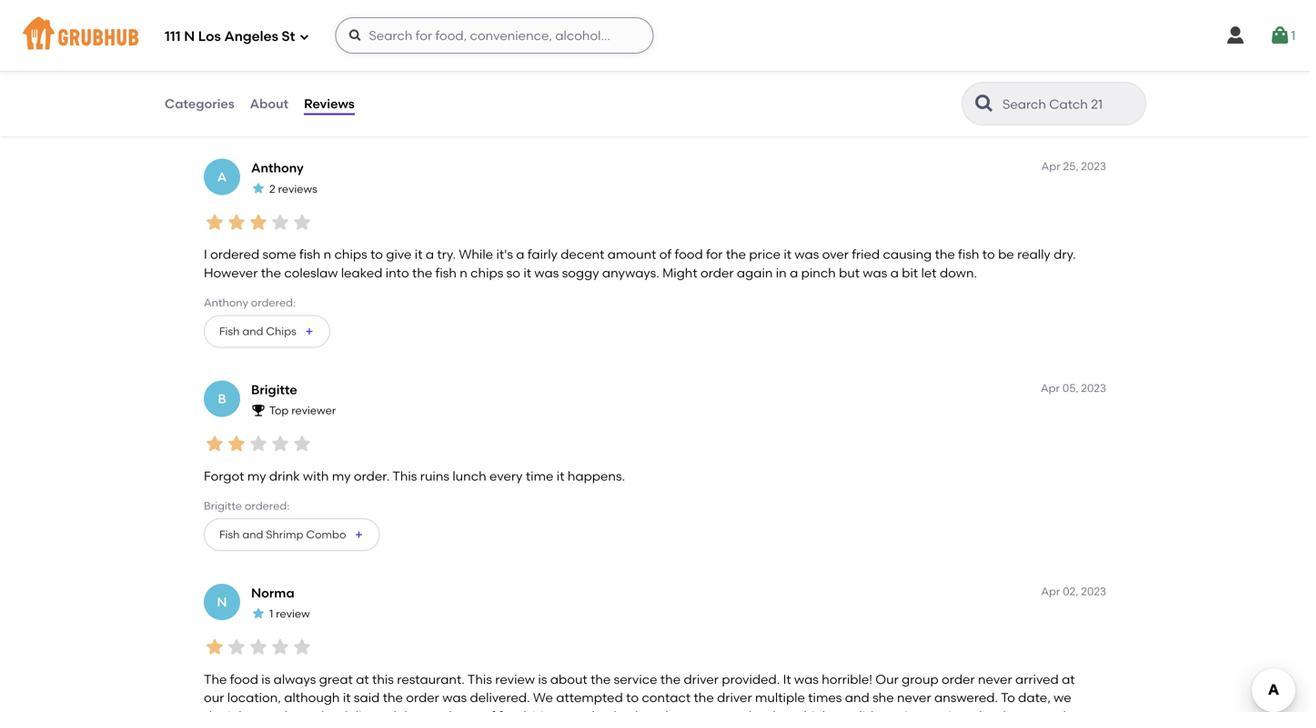 Task type: locate. For each thing, give the bounding box(es) containing it.
1 for 1
[[1291, 28, 1296, 43]]

review inside "the food is always great at this restaurant. this review is about the service the  driver provided. it was horrible!  our group order never arrived at our location, although it said the order was delivered. we attempted to contact the driver multiple times and she never answered.  to date, we don't know where she delivered the two bags of food. my coworker had to place a second order, which we did receive on time thanks to anoth"
[[495, 672, 535, 687]]

0 horizontal spatial of
[[483, 709, 495, 712]]

chips down while
[[471, 265, 503, 281]]

review down norma
[[276, 607, 310, 621]]

2023 right 25,
[[1081, 160, 1106, 173]]

was right it
[[794, 672, 819, 687]]

2 vertical spatial apr
[[1041, 585, 1060, 598]]

1 vertical spatial plus icon image
[[304, 326, 315, 337]]

0 vertical spatial fish and chips
[[219, 103, 296, 116]]

which
[[794, 709, 830, 712]]

fish and chips down anthony ordered:
[[219, 325, 296, 338]]

0 horizontal spatial 1
[[269, 607, 273, 621]]

1 horizontal spatial we
[[1054, 690, 1071, 706]]

0 horizontal spatial we
[[833, 709, 851, 712]]

never up to
[[978, 672, 1012, 687]]

she down our
[[873, 690, 894, 706]]

1 chips from the top
[[266, 103, 296, 116]]

0 vertical spatial n
[[184, 28, 195, 45]]

food up might
[[675, 247, 703, 262]]

it
[[783, 672, 791, 687]]

a right in
[[790, 265, 798, 281]]

n left norma
[[217, 594, 227, 610]]

1 vertical spatial fish and chips button
[[204, 315, 330, 348]]

two
[[423, 709, 446, 712]]

lunch
[[452, 468, 486, 484]]

this
[[372, 672, 394, 687]]

used
[[571, 43, 601, 59]]

1 horizontal spatial my
[[332, 468, 351, 484]]

1 horizontal spatial 1
[[1291, 28, 1296, 43]]

at right arrived
[[1062, 672, 1075, 687]]

1 2023 from the top
[[1081, 160, 1106, 173]]

1 vertical spatial 1
[[269, 607, 273, 621]]

fish and chips for ordered
[[219, 325, 296, 338]]

the up down.
[[935, 247, 955, 262]]

2023 right 02,
[[1081, 585, 1106, 598]]

2 fish and chips button from the top
[[204, 315, 330, 348]]

1 horizontal spatial food
[[675, 247, 703, 262]]

1 my from the left
[[247, 468, 266, 484]]

she
[[873, 690, 894, 706], [315, 709, 337, 712]]

it right the so at top left
[[523, 265, 531, 281]]

chips left reviews 'button'
[[266, 103, 296, 116]]

n inside navigation
[[184, 28, 195, 45]]

1 vertical spatial food
[[230, 672, 258, 687]]

3 apr from the top
[[1041, 585, 1060, 598]]

Search for food, convenience, alcohol... search field
[[335, 17, 654, 54]]

1 horizontal spatial food.
[[498, 709, 530, 712]]

2023 for fried
[[1081, 160, 1106, 173]]

1 vertical spatial this
[[468, 672, 492, 687]]

1 horizontal spatial brigitte
[[251, 382, 297, 398]]

1 horizontal spatial of
[[659, 247, 672, 262]]

0 vertical spatial brigitte
[[251, 382, 297, 398]]

a
[[426, 247, 434, 262], [516, 247, 525, 262], [790, 265, 798, 281], [890, 265, 899, 281], [695, 709, 703, 712]]

3 2023 from the top
[[1081, 585, 1106, 598]]

delivered.
[[470, 690, 530, 706]]

svg image right svg icon
[[1269, 25, 1291, 46]]

0 horizontal spatial at
[[356, 672, 369, 687]]

fish and chips button
[[204, 93, 330, 126], [204, 315, 330, 348]]

attempted
[[556, 690, 623, 706]]

some
[[263, 247, 296, 262]]

2023 right 05,
[[1081, 382, 1106, 395]]

0 vertical spatial ordered:
[[233, 75, 278, 88]]

fish and chips button for ordered
[[204, 315, 330, 348]]

3 fish from the top
[[219, 528, 240, 541]]

ordered: up fish and shrimp combo
[[245, 500, 290, 513]]

reviews
[[278, 182, 317, 195]]

ordered: up about
[[233, 75, 278, 88]]

top reviewer
[[269, 404, 336, 417]]

is up location, on the bottom
[[261, 672, 270, 687]]

fairly
[[528, 247, 558, 262]]

n up coleslaw
[[324, 247, 331, 262]]

search icon image
[[973, 93, 995, 115]]

1 horizontal spatial svg image
[[348, 28, 363, 43]]

2 at from the left
[[1062, 672, 1075, 687]]

1 apr from the top
[[1041, 160, 1060, 173]]

1 vertical spatial review
[[495, 672, 535, 687]]

1 horizontal spatial n
[[460, 265, 467, 281]]

my left drink
[[247, 468, 266, 484]]

coleslaw
[[284, 265, 338, 281]]

fish and chips button down miles ordered:
[[204, 93, 330, 126]]

pinch
[[801, 265, 836, 281]]

1 horizontal spatial order
[[701, 265, 734, 281]]

2 good from the left
[[276, 43, 311, 59]]

0 vertical spatial fish and chips button
[[204, 93, 330, 126]]

fish inside fish and shrimp combo button
[[219, 528, 240, 541]]

svg image
[[1269, 25, 1291, 46], [348, 28, 363, 43], [299, 31, 310, 42]]

1 vertical spatial chips
[[266, 325, 296, 338]]

and down brigitte ordered:
[[242, 528, 263, 541]]

the right into
[[412, 265, 432, 281]]

1 right svg icon
[[1291, 28, 1296, 43]]

1 vertical spatial n
[[460, 265, 467, 281]]

apr left 25,
[[1041, 160, 1060, 173]]

fish
[[299, 247, 321, 262], [958, 247, 979, 262], [435, 265, 457, 281]]

ordered: for food.
[[233, 75, 278, 88]]

is up we
[[538, 672, 547, 687]]

amount
[[608, 247, 656, 262]]

0 vertical spatial chips
[[266, 103, 296, 116]]

the down this
[[383, 690, 403, 706]]

1 vertical spatial chips
[[471, 265, 503, 281]]

0 vertical spatial food
[[675, 247, 703, 262]]

forgot
[[204, 468, 244, 484]]

was down fried
[[863, 265, 887, 281]]

it
[[415, 247, 423, 262], [784, 247, 792, 262], [523, 265, 531, 281], [557, 468, 565, 484], [343, 690, 351, 706]]

1 horizontal spatial this
[[468, 672, 492, 687]]

1 vertical spatial 2023
[[1081, 382, 1106, 395]]

0 horizontal spatial n
[[324, 247, 331, 262]]

be.
[[620, 43, 639, 59]]

to left give
[[370, 247, 383, 262]]

my right with
[[332, 468, 351, 484]]

n
[[184, 28, 195, 45], [217, 594, 227, 610]]

n down while
[[460, 265, 467, 281]]

it right give
[[415, 247, 423, 262]]

1 vertical spatial fish and chips
[[219, 325, 296, 338]]

2 vertical spatial 2023
[[1081, 585, 1106, 598]]

fried
[[852, 247, 880, 262]]

2 apr from the top
[[1041, 382, 1060, 395]]

review up delivered.
[[495, 672, 535, 687]]

1 fish and chips from the top
[[219, 103, 296, 116]]

and up did
[[845, 690, 869, 706]]

ordered: for my
[[245, 500, 290, 513]]

let
[[921, 265, 937, 281]]

plus icon image for brigitte
[[353, 529, 364, 540]]

main navigation navigation
[[0, 0, 1310, 71]]

of up might
[[659, 247, 672, 262]]

in
[[776, 265, 787, 281]]

star icon image
[[251, 181, 266, 196], [204, 211, 226, 233], [226, 211, 247, 233], [247, 211, 269, 233], [269, 211, 291, 233], [291, 211, 313, 233], [204, 433, 226, 455], [226, 433, 247, 455], [247, 433, 269, 455], [269, 433, 291, 455], [291, 433, 313, 455], [251, 606, 266, 621], [204, 636, 226, 658], [226, 636, 247, 658], [247, 636, 269, 658], [269, 636, 291, 658], [291, 636, 313, 658]]

apr left 05,
[[1041, 382, 1060, 395]]

fish down miles ordered:
[[219, 103, 240, 116]]

0 vertical spatial fish
[[219, 103, 240, 116]]

the up the second
[[694, 690, 714, 706]]

fish down brigitte ordered:
[[219, 528, 240, 541]]

0 vertical spatial anthony
[[251, 160, 304, 176]]

1 horizontal spatial chips
[[471, 265, 503, 281]]

fish up coleslaw
[[299, 247, 321, 262]]

2 vertical spatial fish
[[219, 528, 240, 541]]

apr left 02,
[[1041, 585, 1060, 598]]

0 horizontal spatial this
[[392, 468, 417, 484]]

0 vertical spatial 1
[[1291, 28, 1296, 43]]

it up in
[[784, 247, 792, 262]]

0 vertical spatial apr
[[1041, 160, 1060, 173]]

so
[[506, 265, 520, 281]]

1 horizontal spatial time
[[943, 709, 971, 712]]

but
[[839, 265, 860, 281]]

at up the said
[[356, 672, 369, 687]]

a right place
[[695, 709, 703, 712]]

good
[[204, 43, 239, 59], [276, 43, 311, 59]]

n right 111
[[184, 28, 195, 45]]

brigitte up top
[[251, 382, 297, 398]]

anthony up 2
[[251, 160, 304, 176]]

had
[[614, 709, 638, 712]]

1 vertical spatial food.
[[498, 709, 530, 712]]

time
[[526, 468, 554, 484], [943, 709, 971, 712]]

and down miles ordered:
[[242, 103, 263, 116]]

driver up the second
[[717, 690, 752, 706]]

1 fish and chips button from the top
[[204, 93, 330, 126]]

it left the said
[[343, 690, 351, 706]]

1 horizontal spatial is
[[538, 672, 547, 687]]

food.
[[242, 43, 273, 59], [498, 709, 530, 712]]

answered.
[[934, 690, 998, 706]]

provided.
[[722, 672, 780, 687]]

my
[[533, 709, 550, 712]]

food. down delivered.
[[498, 709, 530, 712]]

apr 02, 2023
[[1041, 585, 1106, 598]]

plus icon image right combo
[[353, 529, 364, 540]]

receive
[[877, 709, 922, 712]]

order down for
[[701, 265, 734, 281]]

decent
[[561, 247, 604, 262]]

soggy
[[562, 265, 599, 281]]

food
[[675, 247, 703, 262], [230, 672, 258, 687]]

however
[[204, 265, 258, 281]]

and inside "the food is always great at this restaurant. this review is about the service the  driver provided. it was horrible!  our group order never arrived at our location, although it said the order was delivered. we attempted to contact the driver multiple times and she never answered.  to date, we don't know where she delivered the two bags of food. my coworker had to place a second order, which we did receive on time thanks to anoth"
[[845, 690, 869, 706]]

2 vertical spatial plus icon image
[[353, 529, 364, 540]]

svg image inside 1 button
[[1269, 25, 1291, 46]]

is
[[261, 672, 270, 687], [538, 672, 547, 687]]

0 vertical spatial n
[[324, 247, 331, 262]]

2 fish from the top
[[219, 325, 240, 338]]

of
[[659, 247, 672, 262], [483, 709, 495, 712]]

1 vertical spatial driver
[[717, 690, 752, 706]]

did
[[854, 709, 874, 712]]

0 horizontal spatial anthony
[[204, 296, 248, 310]]

fish down try.
[[435, 265, 457, 281]]

svg image right st at top left
[[299, 31, 310, 42]]

1 horizontal spatial she
[[873, 690, 894, 706]]

top
[[269, 404, 289, 417]]

on
[[925, 709, 940, 712]]

apr for fried
[[1041, 160, 1060, 173]]

give
[[386, 247, 412, 262]]

1 down norma
[[269, 607, 273, 621]]

causing
[[883, 247, 932, 262]]

plus icon image down coleslaw
[[304, 326, 315, 337]]

miles
[[204, 75, 230, 88]]

1 vertical spatial she
[[315, 709, 337, 712]]

brigitte for brigitte
[[251, 382, 297, 398]]

0 horizontal spatial my
[[247, 468, 266, 484]]

2 horizontal spatial order
[[942, 672, 975, 687]]

with
[[303, 468, 329, 484]]

fish for brigitte
[[219, 528, 240, 541]]

0 vertical spatial time
[[526, 468, 554, 484]]

1 vertical spatial n
[[217, 594, 227, 610]]

might
[[662, 265, 697, 281]]

0 vertical spatial of
[[659, 247, 672, 262]]

0 vertical spatial this
[[392, 468, 417, 484]]

coworker
[[554, 709, 611, 712]]

our
[[875, 672, 899, 687]]

1 vertical spatial anthony
[[204, 296, 248, 310]]

for
[[706, 247, 723, 262]]

order up two
[[406, 690, 439, 706]]

svg image
[[1225, 25, 1246, 46]]

0 horizontal spatial good
[[204, 43, 239, 59]]

0 horizontal spatial brigitte
[[204, 500, 242, 513]]

1 fish from the top
[[219, 103, 240, 116]]

chips up leaked at the top left
[[334, 247, 367, 262]]

2023
[[1081, 160, 1106, 173], [1081, 382, 1106, 395], [1081, 585, 1106, 598]]

2 horizontal spatial svg image
[[1269, 25, 1291, 46]]

1 horizontal spatial good
[[276, 43, 311, 59]]

order
[[701, 265, 734, 281], [942, 672, 975, 687], [406, 690, 439, 706]]

brigitte
[[251, 382, 297, 398], [204, 500, 242, 513]]

1 vertical spatial of
[[483, 709, 495, 712]]

they
[[541, 43, 568, 59]]

1 vertical spatial brigitte
[[204, 500, 242, 513]]

and down anthony ordered:
[[242, 325, 263, 338]]

fish up down.
[[958, 247, 979, 262]]

fish down anthony ordered:
[[219, 325, 240, 338]]

1 horizontal spatial review
[[495, 672, 535, 687]]

she down although
[[315, 709, 337, 712]]

02,
[[1063, 585, 1078, 598]]

good up miles
[[204, 43, 239, 59]]

driver
[[684, 672, 719, 687], [717, 690, 752, 706]]

to
[[604, 43, 617, 59], [370, 247, 383, 262], [982, 247, 995, 262], [626, 690, 639, 706], [641, 709, 654, 712], [1019, 709, 1031, 712]]

2 fish and chips from the top
[[219, 325, 296, 338]]

never down group
[[897, 690, 931, 706]]

said
[[354, 690, 380, 706]]

anthony ordered:
[[204, 296, 296, 310]]

categories button
[[164, 71, 235, 136]]

0 horizontal spatial is
[[261, 672, 270, 687]]

1 horizontal spatial anthony
[[251, 160, 304, 176]]

1 vertical spatial order
[[942, 672, 975, 687]]

time right every
[[526, 468, 554, 484]]

0 vertical spatial review
[[276, 607, 310, 621]]

wish
[[358, 43, 387, 59]]

1 vertical spatial ordered:
[[251, 296, 296, 310]]

second
[[706, 709, 752, 712]]

driver up contact
[[684, 672, 719, 687]]

0 horizontal spatial review
[[276, 607, 310, 621]]

chips down anthony ordered:
[[266, 325, 296, 338]]

time inside "the food is always great at this restaurant. this review is about the service the  driver provided. it was horrible!  our group order never arrived at our location, although it said the order was delivered. we attempted to contact the driver multiple times and she never answered.  to date, we don't know where she delivered the two bags of food. my coworker had to place a second order, which we did receive on time thanks to anoth"
[[943, 709, 971, 712]]

1 vertical spatial never
[[897, 690, 931, 706]]

brigitte down forgot
[[204, 500, 242, 513]]

0 horizontal spatial n
[[184, 28, 195, 45]]

1 vertical spatial fish
[[219, 325, 240, 338]]

0 vertical spatial we
[[1054, 690, 1071, 706]]

dry.
[[1054, 247, 1076, 262]]

this up delivered.
[[468, 672, 492, 687]]

food up location, on the bottom
[[230, 672, 258, 687]]

0 vertical spatial order
[[701, 265, 734, 281]]

this left ruins
[[392, 468, 417, 484]]

1 vertical spatial time
[[943, 709, 971, 712]]

good left prices.
[[276, 43, 311, 59]]

0 horizontal spatial svg image
[[299, 31, 310, 42]]

fish and chips down miles ordered:
[[219, 103, 296, 116]]

1 vertical spatial apr
[[1041, 382, 1060, 395]]

Search Catch 21 search field
[[1001, 96, 1140, 113]]

n
[[324, 247, 331, 262], [460, 265, 467, 281]]

0 horizontal spatial order
[[406, 690, 439, 706]]

order up answered.
[[942, 672, 975, 687]]

was
[[795, 247, 819, 262], [534, 265, 559, 281], [863, 265, 887, 281], [794, 672, 819, 687], [442, 690, 467, 706]]

0 vertical spatial plus icon image
[[304, 104, 315, 115]]

time down answered.
[[943, 709, 971, 712]]

plus icon image inside fish and shrimp combo button
[[353, 529, 364, 540]]

2 2023 from the top
[[1081, 382, 1106, 395]]

reviews button
[[303, 71, 356, 136]]

portions
[[390, 43, 441, 59]]

we down times
[[833, 709, 851, 712]]

0 vertical spatial chips
[[334, 247, 367, 262]]

ordered: down coleslaw
[[251, 296, 296, 310]]

0 horizontal spatial food.
[[242, 43, 273, 59]]

st
[[282, 28, 295, 45]]

fish
[[219, 103, 240, 116], [219, 325, 240, 338], [219, 528, 240, 541]]

1 inside button
[[1291, 28, 1296, 43]]

although
[[284, 690, 340, 706]]

0 vertical spatial food.
[[242, 43, 273, 59]]

the up contact
[[660, 672, 681, 687]]

fish for anthony
[[219, 325, 240, 338]]

0 horizontal spatial food
[[230, 672, 258, 687]]

2 my from the left
[[332, 468, 351, 484]]

plus icon image right about button
[[304, 104, 315, 115]]

2 chips from the top
[[266, 325, 296, 338]]

delivered
[[340, 709, 397, 712]]

leaked
[[341, 265, 383, 281]]

plus icon image
[[304, 104, 315, 115], [304, 326, 315, 337], [353, 529, 364, 540]]

2 vertical spatial ordered:
[[245, 500, 290, 513]]

1 horizontal spatial n
[[217, 594, 227, 610]]

and
[[242, 103, 263, 116], [242, 325, 263, 338], [242, 528, 263, 541], [845, 690, 869, 706]]

fish and chips button down anthony ordered:
[[204, 315, 330, 348]]

svg image up wish
[[348, 28, 363, 43]]

we right date, at bottom
[[1054, 690, 1071, 706]]

and inside button
[[242, 528, 263, 541]]

2023 for at
[[1081, 585, 1106, 598]]

0 horizontal spatial time
[[526, 468, 554, 484]]

1 horizontal spatial at
[[1062, 672, 1075, 687]]

fish and chips
[[219, 103, 296, 116], [219, 325, 296, 338]]



Task type: vqa. For each thing, say whether or not it's contained in the screenshot.
coworker on the left bottom of the page
yes



Task type: describe. For each thing, give the bounding box(es) containing it.
about
[[550, 672, 587, 687]]

2 vertical spatial order
[[406, 690, 439, 706]]

about button
[[249, 71, 289, 136]]

better
[[477, 43, 515, 59]]

multiple
[[755, 690, 805, 706]]

price
[[749, 247, 781, 262]]

a left bit
[[890, 265, 899, 281]]

order inside i ordered some fish n chips to give it a try. while it's a fairly decent amount of food for the price it was over fried causing the fish to be really dry. however the coleslaw leaked into the fish n chips so it was soggy anyways. might order again in a pinch but was a bit let down.
[[701, 265, 734, 281]]

the right for
[[726, 247, 746, 262]]

prices.
[[314, 43, 355, 59]]

2
[[269, 182, 275, 195]]

apr for at
[[1041, 585, 1060, 598]]

a right it's on the top of page
[[516, 247, 525, 262]]

a
[[217, 169, 227, 185]]

111 n los angeles st
[[165, 28, 295, 45]]

ordered: for ordered
[[251, 296, 296, 310]]

0 horizontal spatial she
[[315, 709, 337, 712]]

happens.
[[568, 468, 625, 484]]

of inside i ordered some fish n chips to give it a try. while it's a fairly decent amount of food for the price it was over fried causing the fish to be really dry. however the coleslaw leaked into the fish n chips so it was soggy anyways. might order again in a pinch but was a bit let down.
[[659, 247, 672, 262]]

0 vertical spatial driver
[[684, 672, 719, 687]]

i
[[204, 247, 207, 262]]

were
[[444, 43, 474, 59]]

of inside "the food is always great at this restaurant. this review is about the service the  driver provided. it was horrible!  our group order never arrived at our location, although it said the order was delivered. we attempted to contact the driver multiple times and she never answered.  to date, we don't know where she delivered the two bags of food. my coworker had to place a second order, which we did receive on time thanks to anoth"
[[483, 709, 495, 712]]

over
[[822, 247, 849, 262]]

date,
[[1018, 690, 1051, 706]]

a left try.
[[426, 247, 434, 262]]

a inside "the food is always great at this restaurant. this review is about the service the  driver provided. it was horrible!  our group order never arrived at our location, although it said the order was delivered. we attempted to contact the driver multiple times and she never answered.  to date, we don't know where she delivered the two bags of food. my coworker had to place a second order, which we did receive on time thanks to anoth"
[[695, 709, 703, 712]]

los
[[198, 28, 221, 45]]

1 horizontal spatial fish
[[435, 265, 457, 281]]

forgot my drink with my order. this ruins lunch every time it happens.
[[204, 468, 625, 484]]

it inside "the food is always great at this restaurant. this review is about the service the  driver provided. it was horrible!  our group order never arrived at our location, although it said the order was delivered. we attempted to contact the driver multiple times and she never answered.  to date, we don't know where she delivered the two bags of food. my coworker had to place a second order, which we did receive on time thanks to anoth"
[[343, 690, 351, 706]]

the down some
[[261, 265, 281, 281]]

chips for some
[[266, 325, 296, 338]]

0 horizontal spatial chips
[[334, 247, 367, 262]]

2 horizontal spatial fish
[[958, 247, 979, 262]]

the up attempted
[[591, 672, 611, 687]]

food. inside "the food is always great at this restaurant. this review is about the service the  driver provided. it was horrible!  our group order never arrived at our location, although it said the order was delivered. we attempted to contact the driver multiple times and she never answered.  to date, we don't know where she delivered the two bags of food. my coworker had to place a second order, which we did receive on time thanks to anoth"
[[498, 709, 530, 712]]

contact
[[642, 690, 691, 706]]

2 reviews
[[269, 182, 317, 195]]

always
[[274, 672, 316, 687]]

to down date, at bottom
[[1019, 709, 1031, 712]]

b
[[218, 391, 226, 407]]

order.
[[354, 468, 390, 484]]

categories
[[165, 96, 234, 111]]

05,
[[1062, 382, 1078, 395]]

good food. good prices. wish portions were better like they used to be.
[[204, 43, 639, 59]]

norma
[[251, 585, 295, 601]]

brigitte for brigitte ordered:
[[204, 500, 242, 513]]

really
[[1017, 247, 1051, 262]]

111
[[165, 28, 181, 45]]

1 for 1 review
[[269, 607, 273, 621]]

this inside "the food is always great at this restaurant. this review is about the service the  driver provided. it was horrible!  our group order never arrived at our location, although it said the order was delivered. we attempted to contact the driver multiple times and she never answered.  to date, we don't know where she delivered the two bags of food. my coworker had to place a second order, which we did receive on time thanks to anoth"
[[468, 672, 492, 687]]

the
[[204, 672, 227, 687]]

to left the be.
[[604, 43, 617, 59]]

fish and chips for food.
[[219, 103, 296, 116]]

1 horizontal spatial never
[[978, 672, 1012, 687]]

again
[[737, 265, 773, 281]]

and for ordered
[[242, 325, 263, 338]]

every
[[489, 468, 523, 484]]

was up bags
[[442, 690, 467, 706]]

combo
[[306, 528, 346, 541]]

place
[[657, 709, 692, 712]]

restaurant.
[[397, 672, 465, 687]]

1 at from the left
[[356, 672, 369, 687]]

miles ordered:
[[204, 75, 278, 88]]

to
[[1001, 690, 1015, 706]]

fish and chips button for food.
[[204, 93, 330, 126]]

times
[[808, 690, 842, 706]]

2 is from the left
[[538, 672, 547, 687]]

where
[[274, 709, 312, 712]]

anthony for anthony
[[251, 160, 304, 176]]

arrived
[[1015, 672, 1059, 687]]

reviews
[[304, 96, 355, 111]]

to left be
[[982, 247, 995, 262]]

bags
[[449, 709, 480, 712]]

0 vertical spatial she
[[873, 690, 894, 706]]

the left two
[[400, 709, 420, 712]]

1 vertical spatial we
[[833, 709, 851, 712]]

1 button
[[1269, 19, 1296, 52]]

location,
[[227, 690, 281, 706]]

we
[[533, 690, 553, 706]]

0 horizontal spatial fish
[[299, 247, 321, 262]]

anthony for anthony ordered:
[[204, 296, 248, 310]]

1 good from the left
[[204, 43, 239, 59]]

and for my
[[242, 528, 263, 541]]

i ordered some fish n chips to give it a try. while it's a fairly decent amount of food for the price it was over fried causing the fish to be really dry. however the coleslaw leaked into the fish n chips so it was soggy anyways. might order again in a pinch but was a bit let down.
[[204, 247, 1076, 281]]

it left happens. on the left
[[557, 468, 565, 484]]

food inside i ordered some fish n chips to give it a try. while it's a fairly decent amount of food for the price it was over fried causing the fish to be really dry. however the coleslaw leaked into the fish n chips so it was soggy anyways. might order again in a pinch but was a bit let down.
[[675, 247, 703, 262]]

apr 25, 2023
[[1041, 160, 1106, 173]]

was up pinch
[[795, 247, 819, 262]]

chips for good
[[266, 103, 296, 116]]

don't
[[204, 709, 236, 712]]

trophy icon image
[[251, 403, 266, 417]]

order,
[[755, 709, 791, 712]]

know
[[239, 709, 271, 712]]

try.
[[437, 247, 456, 262]]

1 is from the left
[[261, 672, 270, 687]]

it's
[[496, 247, 513, 262]]

to right had
[[641, 709, 654, 712]]

service
[[614, 672, 657, 687]]

horrible!
[[822, 672, 872, 687]]

be
[[998, 247, 1014, 262]]

great
[[319, 672, 353, 687]]

into
[[386, 265, 409, 281]]

25,
[[1063, 160, 1078, 173]]

0 horizontal spatial never
[[897, 690, 931, 706]]

plus icon image for anthony
[[304, 326, 315, 337]]

like
[[518, 43, 538, 59]]

was down fairly
[[534, 265, 559, 281]]

down.
[[940, 265, 977, 281]]

group
[[902, 672, 939, 687]]

the food is always great at this restaurant. this review is about the service the  driver provided. it was horrible!  our group order never arrived at our location, although it said the order was delivered. we attempted to contact the driver multiple times and she never answered.  to date, we don't know where she delivered the two bags of food. my coworker had to place a second order, which we did receive on time thanks to anoth
[[204, 672, 1083, 712]]

ordered
[[210, 247, 259, 262]]

fish and shrimp combo
[[219, 528, 346, 541]]

and for food.
[[242, 103, 263, 116]]

to up had
[[626, 690, 639, 706]]

apr 05, 2023
[[1041, 382, 1106, 395]]

food inside "the food is always great at this restaurant. this review is about the service the  driver provided. it was horrible!  our group order never arrived at our location, although it said the order was delivered. we attempted to contact the driver multiple times and she never answered.  to date, we don't know where she delivered the two bags of food. my coworker had to place a second order, which we did receive on time thanks to anoth"
[[230, 672, 258, 687]]

anyways.
[[602, 265, 659, 281]]



